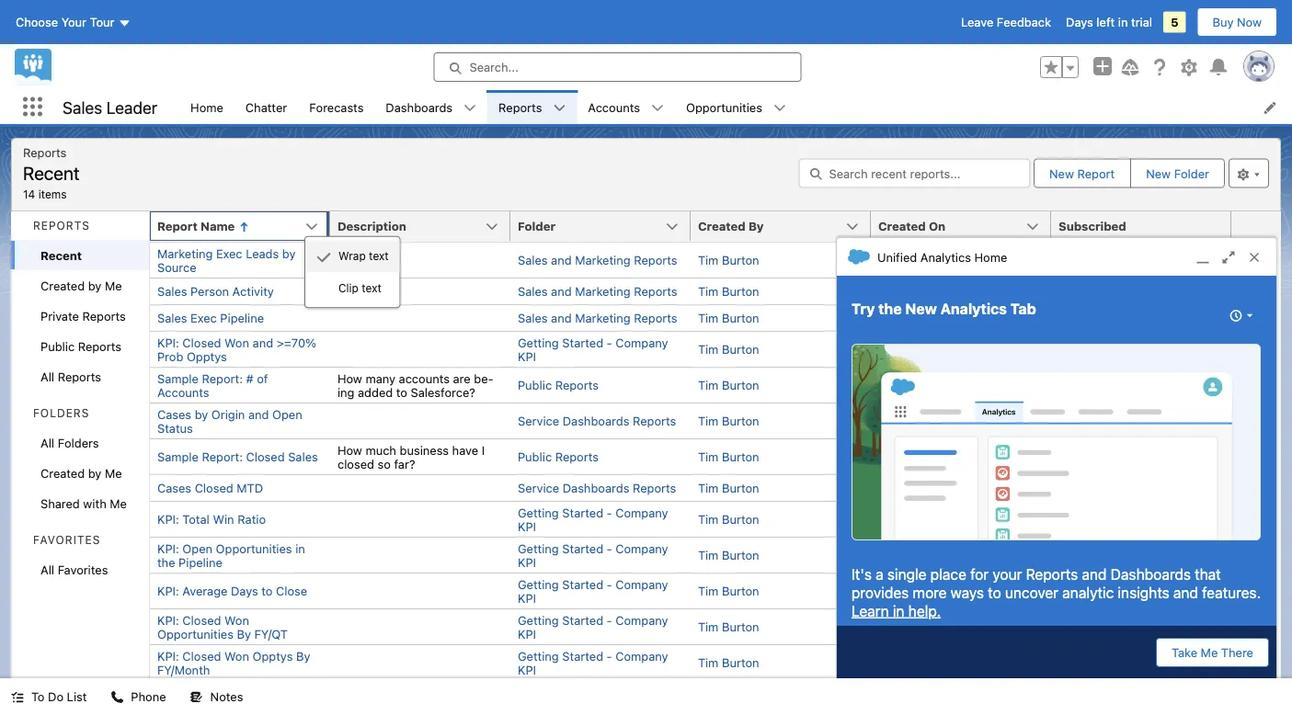 Task type: vqa. For each thing, say whether or not it's contained in the screenshot.
How much business have I closed so far?
yes



Task type: locate. For each thing, give the bounding box(es) containing it.
0 vertical spatial opptys
[[187, 350, 227, 363]]

how
[[338, 372, 362, 385], [338, 443, 362, 457]]

cases for cases closed mtd
[[157, 482, 191, 495]]

1 vertical spatial text
[[362, 282, 382, 294]]

report: up cases closed mtd link
[[202, 450, 243, 464]]

4 kpi from the top
[[518, 591, 536, 605]]

9/28/2023, for cases closed mtd
[[878, 482, 940, 495]]

9 9/28/2023, from the top
[[878, 513, 940, 527]]

in left help.
[[893, 602, 905, 620]]

reports inside list item
[[499, 100, 542, 114]]

6 kpi from the top
[[518, 663, 536, 677]]

feedback
[[997, 15, 1051, 29]]

created by button
[[691, 212, 871, 241]]

getting
[[518, 336, 559, 350], [518, 506, 559, 520], [518, 542, 559, 556], [518, 578, 559, 591], [518, 613, 559, 627], [518, 649, 559, 663]]

home inside list
[[190, 100, 223, 114]]

0 vertical spatial public reports
[[40, 339, 121, 353]]

2 9/28/2023, from the top
[[878, 285, 940, 298]]

won inside kpi: closed won opportunities by fy/qt
[[224, 613, 249, 627]]

cases by origin and open status
[[157, 407, 302, 435]]

closed for cases closed mtd
[[195, 482, 233, 495]]

tim for kpi: average days to close
[[698, 585, 719, 598]]

exec
[[216, 247, 242, 260], [191, 311, 217, 325]]

description cell
[[330, 212, 521, 243]]

1 vertical spatial folders
[[58, 436, 99, 450]]

kpi: inside kpi: closed won opptys by fy/month
[[157, 649, 179, 663]]

and
[[551, 253, 572, 267], [551, 285, 572, 298], [551, 311, 572, 325], [253, 336, 273, 350], [248, 407, 269, 421], [1082, 566, 1107, 583], [1174, 584, 1198, 601]]

created by me link for shared
[[11, 458, 149, 488]]

to inside it's a single place for your reports and dashboards that provides more ways to uncover analytic insights and features. learn in help.
[[988, 584, 1001, 601]]

tim for kpi: closed won and >=70% prob opptys
[[698, 343, 719, 356]]

11 tim burton link from the top
[[698, 585, 759, 598]]

0 vertical spatial text
[[369, 250, 389, 263]]

9/28/2023, 12:04 pm
[[878, 253, 996, 267], [878, 285, 996, 298], [878, 311, 996, 325], [878, 343, 996, 356], [878, 378, 996, 392], [878, 414, 996, 428], [878, 450, 996, 464], [878, 482, 996, 495], [878, 513, 996, 527], [878, 585, 996, 598], [878, 620, 996, 634], [878, 656, 996, 670]]

public for being
[[518, 378, 552, 392]]

1 vertical spatial folder
[[518, 219, 556, 233]]

9/28/2023, for kpi: average days to close
[[878, 585, 940, 598]]

1 how from the top
[[338, 372, 362, 385]]

6 burton from the top
[[722, 414, 759, 428]]

pipeline up 'average'
[[179, 556, 222, 569]]

5 12:04 from the top
[[943, 378, 974, 392]]

pipeline
[[220, 311, 264, 325], [179, 556, 222, 569]]

days left in trial
[[1066, 15, 1152, 29]]

text for wrap text
[[369, 250, 389, 263]]

cases for cases by origin and open status
[[157, 407, 191, 421]]

kpi: for kpi: average days to close
[[157, 585, 179, 598]]

public right "i"
[[518, 450, 552, 464]]

1 vertical spatial days
[[231, 585, 258, 598]]

closed inside kpi: closed won and >=70% prob opptys
[[182, 336, 221, 350]]

4 getting started - company kpi link from the top
[[518, 578, 668, 605]]

2 getting started - company kpi link from the top
[[518, 506, 668, 533]]

created on cell
[[871, 212, 1062, 243]]

1 horizontal spatial opptys
[[253, 649, 293, 663]]

1 company from the top
[[616, 336, 668, 350]]

1 horizontal spatial days
[[1066, 15, 1093, 29]]

subscribed
[[1059, 219, 1126, 233]]

2 tim from the top
[[698, 285, 719, 298]]

11 9/28/2023, 12:04 pm from the top
[[878, 620, 996, 634]]

text default image left "accounts" link
[[553, 102, 566, 115]]

service for cases by origin and open status
[[518, 414, 559, 428]]

company for kpi: closed won opptys by fy/month
[[616, 649, 668, 663]]

all inside all folders link
[[40, 436, 54, 450]]

sample for being
[[157, 372, 199, 385]]

burton for cases by origin and open status
[[722, 414, 759, 428]]

text default image inside wrap text link
[[316, 250, 331, 265]]

1 vertical spatial sample
[[157, 450, 199, 464]]

12:04 for kpi: closed won opportunities by fy/qt
[[943, 620, 974, 634]]

clip
[[338, 282, 359, 294]]

8 9/28/2023, 12:04 pm from the top
[[878, 482, 996, 495]]

burton for sample report: closed sales
[[722, 450, 759, 464]]

days down kpi: open opportunities in the pipeline
[[231, 585, 258, 598]]

closed up mtd
[[246, 450, 285, 464]]

started for kpi: average days to close
[[562, 578, 603, 591]]

text right 'clip'
[[362, 282, 382, 294]]

1 horizontal spatial by
[[296, 649, 310, 663]]

2 - from the top
[[607, 506, 612, 520]]

origin
[[211, 407, 245, 421]]

won down kpi: closed won opportunities by fy/qt link
[[224, 649, 249, 663]]

2 vertical spatial public reports
[[518, 450, 599, 464]]

exec for marketing
[[216, 247, 242, 260]]

to do list
[[31, 690, 87, 704]]

phone button
[[100, 679, 177, 716]]

days left left
[[1066, 15, 1093, 29]]

kpi:
[[157, 336, 179, 350], [157, 513, 179, 527], [157, 542, 179, 556], [157, 585, 179, 598], [157, 613, 179, 627], [157, 649, 179, 663]]

folder inside button
[[1174, 166, 1210, 180]]

tim
[[698, 253, 719, 267], [698, 285, 719, 298], [698, 311, 719, 325], [698, 343, 719, 356], [698, 378, 719, 392], [698, 414, 719, 428], [698, 450, 719, 464], [698, 482, 719, 495], [698, 513, 719, 527], [698, 549, 719, 562], [698, 585, 719, 598], [698, 620, 719, 634], [698, 656, 719, 670]]

how inside how many accounts are being added to salesforce?
[[338, 372, 362, 385]]

all inside all favorites link
[[40, 563, 54, 577]]

1 horizontal spatial in
[[893, 602, 905, 620]]

0 vertical spatial report
[[1078, 166, 1115, 180]]

6 getting started - company kpi from the top
[[518, 649, 668, 677]]

folder
[[1174, 166, 1210, 180], [518, 219, 556, 233]]

getting started - company kpi for kpi: closed won and >=70% prob opptys
[[518, 336, 668, 363]]

5 company from the top
[[616, 613, 668, 627]]

10 12:04 from the top
[[943, 585, 974, 598]]

created by me for reports
[[40, 279, 122, 292]]

kpi for kpi: average days to close
[[518, 591, 536, 605]]

1 vertical spatial public
[[518, 378, 552, 392]]

exec down person
[[191, 311, 217, 325]]

2 vertical spatial in
[[893, 602, 905, 620]]

2 tim burton link from the top
[[698, 285, 759, 298]]

new up subscribed
[[1049, 166, 1074, 180]]

won inside kpi: closed won opptys by fy/month
[[224, 649, 249, 663]]

2 9/28/2023, 12:04 pm from the top
[[878, 285, 996, 298]]

days inside how many accounts are being added to salesforce? grid
[[231, 585, 258, 598]]

1 vertical spatial analytics
[[941, 300, 1007, 318]]

open
[[272, 407, 302, 421], [182, 542, 213, 556]]

2 vertical spatial by
[[296, 649, 310, 663]]

9 tim burton from the top
[[698, 513, 759, 527]]

3 tim burton link from the top
[[698, 311, 759, 325]]

9/28/2023, for sales person activity
[[878, 285, 940, 298]]

kpi: down kpi: total win ratio
[[157, 542, 179, 556]]

7 9/28/2023, 12:04 pm from the top
[[878, 450, 996, 464]]

new report
[[1049, 166, 1115, 180]]

kpi: down the sales exec pipeline
[[157, 336, 179, 350]]

reports inside reports recent 14 items
[[23, 145, 66, 159]]

created by me down all folders link
[[40, 466, 122, 480]]

many
[[366, 372, 396, 385]]

name
[[201, 219, 235, 233]]

by for kpi: closed won opportunities by fy/qt
[[237, 627, 251, 641]]

started for kpi: open opportunities in the pipeline
[[562, 542, 603, 556]]

0 vertical spatial favorites
[[33, 534, 101, 547]]

cases down sample report: # of accounts
[[157, 407, 191, 421]]

closed inside kpi: closed won opportunities by fy/qt
[[182, 613, 221, 627]]

text right wrap
[[369, 250, 389, 263]]

how left "much"
[[338, 443, 362, 457]]

your
[[61, 15, 86, 29]]

burton for sales person activity
[[722, 285, 759, 298]]

public for i
[[518, 450, 552, 464]]

0 vertical spatial days
[[1066, 15, 1093, 29]]

tim burton link for kpi: total win ratio
[[698, 513, 759, 527]]

1 vertical spatial service dashboards reports link
[[518, 482, 676, 495]]

all
[[40, 370, 54, 384], [40, 436, 54, 450], [40, 563, 54, 577]]

2 horizontal spatial in
[[1118, 15, 1128, 29]]

3 9/28/2023, 12:04 pm from the top
[[878, 311, 996, 325]]

list
[[179, 90, 1292, 124]]

folders up shared with me 'link'
[[58, 436, 99, 450]]

1 vertical spatial pipeline
[[179, 556, 222, 569]]

getting started - company kpi link for kpi: closed won and >=70% prob opptys
[[518, 336, 668, 363]]

kpi: left 'average'
[[157, 585, 179, 598]]

1 kpi: from the top
[[157, 336, 179, 350]]

2 vertical spatial opportunities
[[157, 627, 234, 641]]

pipeline inside kpi: open opportunities in the pipeline
[[179, 556, 222, 569]]

cases up total
[[157, 482, 191, 495]]

9/28/2023, for kpi: closed won opportunities by fy/qt
[[878, 620, 940, 634]]

company for kpi: open opportunities in the pipeline
[[616, 542, 668, 556]]

1 vertical spatial in
[[295, 542, 305, 556]]

report: left # on the bottom of page
[[202, 372, 243, 385]]

report up subscribed
[[1078, 166, 1115, 180]]

by for kpi: closed won opptys by fy/month
[[296, 649, 310, 663]]

3 kpi: from the top
[[157, 542, 179, 556]]

me up 'with'
[[105, 466, 122, 480]]

analytics left tab at the top right of page
[[941, 300, 1007, 318]]

folders up all folders
[[33, 407, 89, 420]]

2 report: from the top
[[202, 450, 243, 464]]

report: for i
[[202, 450, 243, 464]]

4 9/28/2023, from the top
[[878, 343, 940, 356]]

sample inside sample report: # of accounts
[[157, 372, 199, 385]]

open inside cases by origin and open status
[[272, 407, 302, 421]]

12 12:04 from the top
[[943, 656, 974, 670]]

1 vertical spatial service
[[518, 482, 559, 495]]

public
[[40, 339, 75, 353], [518, 378, 552, 392], [518, 450, 552, 464]]

private reports link
[[11, 301, 149, 331]]

1 horizontal spatial open
[[272, 407, 302, 421]]

1 burton from the top
[[722, 253, 759, 267]]

1 horizontal spatial folder
[[1174, 166, 1210, 180]]

0 horizontal spatial report
[[157, 219, 198, 233]]

1 horizontal spatial new
[[1049, 166, 1074, 180]]

cases inside cases by origin and open status
[[157, 407, 191, 421]]

3 getting from the top
[[518, 542, 559, 556]]

all down shared
[[40, 563, 54, 577]]

2 vertical spatial all
[[40, 563, 54, 577]]

to left close
[[262, 585, 273, 598]]

tim burton link for marketing exec leads by source
[[698, 253, 759, 267]]

5 getting from the top
[[518, 613, 559, 627]]

0 horizontal spatial by
[[237, 627, 251, 641]]

opportunities inside list item
[[686, 100, 762, 114]]

public right are
[[518, 378, 552, 392]]

2 sales and marketing reports from the top
[[518, 285, 677, 298]]

on
[[929, 219, 946, 233]]

5 pm from the top
[[978, 378, 996, 392]]

all up shared
[[40, 436, 54, 450]]

how inside how much business have i closed so far?
[[338, 443, 362, 457]]

12:04 for kpi: average days to close
[[943, 585, 974, 598]]

new inside button
[[1146, 166, 1171, 180]]

open right origin
[[272, 407, 302, 421]]

8 burton from the top
[[722, 482, 759, 495]]

recent up items
[[23, 162, 80, 183]]

by up private reports
[[88, 279, 102, 292]]

1 vertical spatial public reports
[[518, 378, 599, 392]]

subscribed cell
[[1051, 212, 1243, 243]]

text default image right name
[[239, 222, 250, 233]]

0 horizontal spatial open
[[182, 542, 213, 556]]

clip text link
[[305, 272, 400, 304]]

11 tim from the top
[[698, 585, 719, 598]]

home left chatter link
[[190, 100, 223, 114]]

6 pm from the top
[[978, 414, 996, 428]]

burton for cases closed mtd
[[722, 482, 759, 495]]

created by
[[698, 219, 764, 233]]

try the new analytics tab
[[852, 300, 1036, 318]]

0 horizontal spatial accounts
[[157, 385, 209, 399]]

accounts up status
[[157, 385, 209, 399]]

2 12:04 from the top
[[943, 285, 974, 298]]

3 tim from the top
[[698, 311, 719, 325]]

8 tim burton from the top
[[698, 482, 759, 495]]

2 getting from the top
[[518, 506, 559, 520]]

4 tim burton link from the top
[[698, 343, 759, 356]]

10 tim burton link from the top
[[698, 549, 759, 562]]

8 tim burton link from the top
[[698, 482, 759, 495]]

to
[[396, 385, 407, 399], [988, 584, 1001, 601], [262, 585, 273, 598]]

to right many
[[396, 385, 407, 399]]

pipeline down activity on the top of the page
[[220, 311, 264, 325]]

6 company from the top
[[616, 649, 668, 663]]

0 vertical spatial service
[[518, 414, 559, 428]]

pm for sales person activity
[[978, 285, 996, 298]]

2 sales and marketing reports link from the top
[[518, 285, 677, 298]]

text default image left notes
[[190, 691, 203, 704]]

0 vertical spatial exec
[[216, 247, 242, 260]]

1 horizontal spatial home
[[975, 250, 1007, 264]]

favorites down shared with me
[[58, 563, 108, 577]]

started
[[562, 336, 603, 350], [562, 506, 603, 520], [562, 542, 603, 556], [562, 578, 603, 591], [562, 613, 603, 627], [562, 649, 603, 663]]

so
[[378, 457, 391, 471]]

forecasts link
[[298, 90, 375, 124]]

12:04 for sample report: # of accounts
[[943, 378, 974, 392]]

unified
[[877, 250, 917, 264]]

exec down report name "button"
[[216, 247, 242, 260]]

0 vertical spatial public
[[40, 339, 75, 353]]

2 kpi: from the top
[[157, 513, 179, 527]]

kpi for kpi: total win ratio
[[518, 520, 536, 533]]

won down sales exec pipeline link
[[224, 336, 249, 350]]

2 horizontal spatial new
[[1146, 166, 1171, 180]]

marketing for sales person activity
[[575, 285, 631, 298]]

kpi: for kpi: closed won opptys by fy/month
[[157, 649, 179, 663]]

- for kpi: closed won and >=70% prob opptys
[[607, 336, 612, 350]]

actions image
[[1232, 212, 1278, 241]]

0 vertical spatial service dashboards reports link
[[518, 414, 676, 428]]

report: for being
[[202, 372, 243, 385]]

won down kpi: average days to close
[[224, 613, 249, 627]]

5 burton from the top
[[722, 378, 759, 392]]

opportunities list item
[[675, 90, 797, 124]]

5 9/28/2023, 12:04 pm from the top
[[878, 378, 996, 392]]

0 horizontal spatial days
[[231, 585, 258, 598]]

all for all reports
[[40, 370, 54, 384]]

notes button
[[179, 679, 254, 716]]

2 burton from the top
[[722, 285, 759, 298]]

closed up kpi: total win ratio "link"
[[195, 482, 233, 495]]

sample report: closed sales
[[157, 450, 318, 464]]

by right leads
[[282, 247, 296, 260]]

>=70%
[[277, 336, 316, 350]]

6 tim from the top
[[698, 414, 719, 428]]

9 12:04 from the top
[[943, 513, 974, 527]]

opptys down fy/qt at the bottom left of page
[[253, 649, 293, 663]]

1 vertical spatial home
[[975, 250, 1007, 264]]

the right try
[[879, 300, 902, 318]]

reports list item
[[488, 90, 577, 124]]

won for and
[[224, 336, 249, 350]]

-
[[607, 336, 612, 350], [607, 506, 612, 520], [607, 542, 612, 556], [607, 578, 612, 591], [607, 613, 612, 627], [607, 649, 612, 663]]

0 vertical spatial how
[[338, 372, 362, 385]]

search... button
[[434, 52, 802, 82]]

1 vertical spatial opptys
[[253, 649, 293, 663]]

text default image left to
[[11, 691, 24, 704]]

2 vertical spatial won
[[224, 649, 249, 663]]

kpi for kpi: open opportunities in the pipeline
[[518, 556, 536, 569]]

created by me
[[40, 279, 122, 292], [40, 466, 122, 480]]

7 tim burton link from the top
[[698, 450, 759, 464]]

by inside kpi: closed won opptys by fy/month
[[296, 649, 310, 663]]

getting for kpi: closed won and >=70% prob opptys
[[518, 336, 559, 350]]

0 horizontal spatial home
[[190, 100, 223, 114]]

report: inside sample report: # of accounts
[[202, 372, 243, 385]]

kpi: inside kpi: closed won opportunities by fy/qt
[[157, 613, 179, 627]]

0 horizontal spatial in
[[295, 542, 305, 556]]

service dashboards reports for cases by origin and open status
[[518, 414, 676, 428]]

sample down prob
[[157, 372, 199, 385]]

closed for kpi: closed won opportunities by fy/qt
[[182, 613, 221, 627]]

new report button
[[1035, 160, 1130, 187]]

1 horizontal spatial to
[[396, 385, 407, 399]]

0 horizontal spatial folder
[[518, 219, 556, 233]]

new up subscribed cell
[[1146, 166, 1171, 180]]

kpi: up phone
[[157, 649, 179, 663]]

4 started from the top
[[562, 578, 603, 591]]

2 created by me from the top
[[40, 466, 122, 480]]

menu
[[305, 241, 400, 304]]

closed down kpi: closed won opportunities by fy/qt
[[182, 649, 221, 663]]

9/28/2023, 12:04 pm for cases closed mtd
[[878, 482, 996, 495]]

business
[[400, 443, 449, 457]]

new down 'unified analytics home' in the right top of the page
[[905, 300, 937, 318]]

1 service dashboards reports from the top
[[518, 414, 676, 428]]

text default image inside dashboards list item
[[464, 102, 477, 115]]

fy/qt
[[254, 627, 288, 641]]

5 9/28/2023, from the top
[[878, 378, 940, 392]]

opportunities inside kpi: closed won opportunities by fy/qt
[[157, 627, 234, 641]]

recent
[[23, 162, 80, 183], [40, 248, 82, 262]]

3 getting started - company kpi link from the top
[[518, 542, 668, 569]]

0 vertical spatial opportunities
[[686, 100, 762, 114]]

12:04 for sample report: closed sales
[[943, 450, 974, 464]]

1 created by me from the top
[[40, 279, 122, 292]]

closed inside kpi: closed won opptys by fy/month
[[182, 649, 221, 663]]

won inside kpi: closed won and >=70% prob opptys
[[224, 336, 249, 350]]

10 burton from the top
[[722, 549, 759, 562]]

are
[[453, 372, 471, 385]]

open down total
[[182, 542, 213, 556]]

it's
[[852, 566, 872, 583]]

1 tim from the top
[[698, 253, 719, 267]]

home down created on cell
[[975, 250, 1007, 264]]

getting for kpi: average days to close
[[518, 578, 559, 591]]

actions cell
[[1232, 212, 1278, 243]]

report
[[1078, 166, 1115, 180], [157, 219, 198, 233]]

13 burton from the top
[[722, 656, 759, 670]]

getting for kpi: closed won opportunities by fy/qt
[[518, 613, 559, 627]]

service
[[518, 414, 559, 428], [518, 482, 559, 495]]

6 getting from the top
[[518, 649, 559, 663]]

1 9/28/2023, from the top
[[878, 253, 940, 267]]

3 9/28/2023, from the top
[[878, 311, 940, 325]]

2 vertical spatial sales and marketing reports link
[[518, 311, 677, 325]]

0 vertical spatial public reports link
[[11, 331, 149, 361]]

menu containing wrap text
[[305, 241, 400, 304]]

3 pm from the top
[[978, 311, 996, 325]]

12 pm from the top
[[978, 656, 996, 670]]

by left origin
[[195, 407, 208, 421]]

all reports link
[[11, 361, 149, 392]]

closed down 'average'
[[182, 613, 221, 627]]

favorites up all favorites
[[33, 534, 101, 547]]

2 kpi from the top
[[518, 520, 536, 533]]

pm for sales exec pipeline
[[978, 311, 996, 325]]

report left name
[[157, 219, 198, 233]]

kpi: closed won opptys by fy/month
[[157, 649, 310, 677]]

analytics down on
[[920, 250, 971, 264]]

1 vertical spatial report
[[157, 219, 198, 233]]

1 vertical spatial public reports link
[[518, 378, 599, 392]]

0 horizontal spatial new
[[905, 300, 937, 318]]

the inside kpi: open opportunities in the pipeline
[[157, 556, 175, 569]]

kpi: inside kpi: open opportunities in the pipeline
[[157, 542, 179, 556]]

accounts down search... button
[[588, 100, 640, 114]]

2 horizontal spatial to
[[988, 584, 1001, 601]]

sales and marketing reports for marketing exec leads by source
[[518, 253, 677, 267]]

in right left
[[1118, 15, 1128, 29]]

created by me down "recent" link at the left top of the page
[[40, 279, 122, 292]]

1 vertical spatial report:
[[202, 450, 243, 464]]

pm for kpi: average days to close
[[978, 585, 996, 598]]

7 tim from the top
[[698, 450, 719, 464]]

1 vertical spatial won
[[224, 613, 249, 627]]

9 tim burton link from the top
[[698, 513, 759, 527]]

trial
[[1131, 15, 1152, 29]]

1 vertical spatial all
[[40, 436, 54, 450]]

1 horizontal spatial the
[[879, 300, 902, 318]]

5 getting started - company kpi from the top
[[518, 613, 668, 641]]

to down your at the right bottom of the page
[[988, 584, 1001, 601]]

12 tim burton from the top
[[698, 620, 759, 634]]

opptys up sample report: # of accounts
[[187, 350, 227, 363]]

6 9/28/2023, 12:04 pm from the top
[[878, 414, 996, 428]]

exec inside marketing exec leads by source
[[216, 247, 242, 260]]

closed
[[182, 336, 221, 350], [246, 450, 285, 464], [195, 482, 233, 495], [182, 613, 221, 627], [182, 649, 221, 663]]

0 vertical spatial sample
[[157, 372, 199, 385]]

0 vertical spatial the
[[879, 300, 902, 318]]

the down kpi: total win ratio "link"
[[157, 556, 175, 569]]

created by me link up shared with me
[[11, 458, 149, 488]]

12 9/28/2023, from the top
[[878, 656, 940, 670]]

all folders link
[[11, 428, 149, 458]]

1 horizontal spatial report
[[1078, 166, 1115, 180]]

more
[[913, 584, 947, 601]]

2 vertical spatial public
[[518, 450, 552, 464]]

0 vertical spatial report:
[[202, 372, 243, 385]]

1 vertical spatial created by me
[[40, 466, 122, 480]]

4 9/28/2023, 12:04 pm from the top
[[878, 343, 996, 356]]

tim burton for marketing exec leads by source
[[698, 253, 759, 267]]

sample down status
[[157, 450, 199, 464]]

how left many
[[338, 372, 362, 385]]

1 won from the top
[[224, 336, 249, 350]]

me right 'with'
[[110, 497, 127, 510]]

by inside marketing exec leads by source
[[282, 247, 296, 260]]

analytics
[[920, 250, 971, 264], [941, 300, 1007, 318]]

0 vertical spatial sales and marketing reports link
[[518, 253, 677, 267]]

1 vertical spatial the
[[157, 556, 175, 569]]

9/28/2023, for sales exec pipeline
[[878, 311, 940, 325]]

getting started - company kpi link for kpi: open opportunities in the pipeline
[[518, 542, 668, 569]]

wrap text link
[[305, 241, 400, 272]]

1 vertical spatial open
[[182, 542, 213, 556]]

burton for kpi: closed won and >=70% prob opptys
[[722, 343, 759, 356]]

1 vertical spatial sales and marketing reports link
[[518, 285, 677, 298]]

2 cases from the top
[[157, 482, 191, 495]]

9 9/28/2023, 12:04 pm from the top
[[878, 513, 996, 527]]

3 kpi from the top
[[518, 556, 536, 569]]

12:04 for kpi: total win ratio
[[943, 513, 974, 527]]

0 horizontal spatial the
[[157, 556, 175, 569]]

0 vertical spatial created by me link
[[11, 270, 149, 301]]

0 vertical spatial created by me
[[40, 279, 122, 292]]

report name button
[[150, 212, 330, 241]]

your
[[993, 566, 1022, 583]]

1 all from the top
[[40, 370, 54, 384]]

tim for marketing exec leads by source
[[698, 253, 719, 267]]

cell
[[330, 243, 510, 278], [1051, 243, 1232, 278], [330, 278, 510, 304], [1051, 278, 1232, 304], [1232, 278, 1278, 304], [330, 304, 510, 331], [1051, 304, 1232, 331], [330, 331, 510, 367], [1051, 331, 1232, 367], [1051, 367, 1232, 403], [330, 403, 510, 439], [1051, 403, 1232, 439], [1051, 439, 1232, 475], [330, 475, 510, 501], [1051, 475, 1232, 501], [330, 501, 510, 537], [1051, 501, 1232, 537], [330, 537, 510, 573], [871, 537, 1051, 573], [1051, 537, 1232, 573], [1232, 537, 1278, 573], [330, 573, 510, 609], [1051, 573, 1232, 609], [330, 609, 510, 645], [1051, 609, 1232, 645], [330, 645, 510, 681], [1051, 645, 1232, 681]]

kpi: inside kpi: closed won and >=70% prob opptys
[[157, 336, 179, 350]]

1 report: from the top
[[202, 372, 243, 385]]

me inside 'link'
[[110, 497, 127, 510]]

0 vertical spatial cases
[[157, 407, 191, 421]]

1 vertical spatial sales and marketing reports
[[518, 285, 677, 298]]

2 vertical spatial public reports link
[[518, 450, 599, 464]]

2 horizontal spatial by
[[749, 219, 764, 233]]

opptys inside kpi: closed won and >=70% prob opptys
[[187, 350, 227, 363]]

created by me link up private reports
[[11, 270, 149, 301]]

new folder button
[[1131, 159, 1225, 188]]

reports link
[[488, 90, 553, 124]]

5 tim burton link from the top
[[698, 378, 759, 392]]

sales for sales person activity link
[[157, 285, 187, 298]]

1 tim burton from the top
[[698, 253, 759, 267]]

4 12:04 from the top
[[943, 343, 974, 356]]

14
[[23, 188, 35, 201]]

0 vertical spatial won
[[224, 336, 249, 350]]

0 vertical spatial accounts
[[588, 100, 640, 114]]

pm for kpi: closed won and >=70% prob opptys
[[978, 343, 996, 356]]

7 burton from the top
[[722, 450, 759, 464]]

report name
[[157, 219, 235, 233]]

how for being
[[338, 372, 362, 385]]

new for new folder
[[1146, 166, 1171, 180]]

9/28/2023, for cases by origin and open status
[[878, 414, 940, 428]]

marketing inside marketing exec leads by source
[[157, 247, 213, 260]]

1 vertical spatial by
[[237, 627, 251, 641]]

0 vertical spatial all
[[40, 370, 54, 384]]

0 vertical spatial folder
[[1174, 166, 1210, 180]]

single
[[887, 566, 927, 583]]

text default image inside to do list button
[[11, 691, 24, 704]]

me up private reports
[[105, 279, 122, 292]]

created on button
[[871, 212, 1051, 241]]

text default image
[[464, 102, 477, 115], [651, 102, 664, 115], [773, 102, 786, 115], [848, 246, 870, 268], [316, 250, 331, 265], [111, 691, 124, 704]]

2 all from the top
[[40, 436, 54, 450]]

1 vertical spatial exec
[[191, 311, 217, 325]]

text
[[369, 250, 389, 263], [362, 282, 382, 294]]

learn
[[852, 602, 889, 620]]

tim burton
[[698, 253, 759, 267], [698, 285, 759, 298], [698, 311, 759, 325], [698, 343, 759, 356], [698, 378, 759, 392], [698, 414, 759, 428], [698, 450, 759, 464], [698, 482, 759, 495], [698, 513, 759, 527], [698, 549, 759, 562], [698, 585, 759, 598], [698, 620, 759, 634], [698, 656, 759, 670]]

new inside button
[[1049, 166, 1074, 180]]

0 vertical spatial home
[[190, 100, 223, 114]]

10 pm from the top
[[978, 585, 996, 598]]

1 vertical spatial cases
[[157, 482, 191, 495]]

0 vertical spatial sales and marketing reports
[[518, 253, 677, 267]]

12 burton from the top
[[722, 620, 759, 634]]

5 tim burton from the top
[[698, 378, 759, 392]]

me right take
[[1201, 646, 1218, 660]]

tim burton for kpi: closed won opportunities by fy/qt
[[698, 620, 759, 634]]

in up close
[[295, 542, 305, 556]]

opptys inside kpi: closed won opptys by fy/month
[[253, 649, 293, 663]]

in inside kpi: open opportunities in the pipeline
[[295, 542, 305, 556]]

sales and marketing reports link
[[518, 253, 677, 267], [518, 285, 677, 298], [518, 311, 677, 325]]

text default image
[[553, 102, 566, 115], [239, 222, 250, 233], [11, 691, 24, 704], [190, 691, 203, 704]]

10 9/28/2023, from the top
[[878, 585, 940, 598]]

sales exec pipeline
[[157, 311, 264, 325]]

the
[[879, 300, 902, 318], [157, 556, 175, 569]]

all inside all reports link
[[40, 370, 54, 384]]

text default image inside report name "button"
[[239, 222, 250, 233]]

sales person activity link
[[157, 285, 274, 298]]

sales and marketing reports link for sales exec pipeline
[[518, 311, 677, 325]]

all down private
[[40, 370, 54, 384]]

closed down the sales exec pipeline
[[182, 336, 221, 350]]

3 - from the top
[[607, 542, 612, 556]]

recent up private
[[40, 248, 82, 262]]

have
[[452, 443, 478, 457]]

folder cell
[[510, 212, 702, 243]]

12:04 for sales person activity
[[943, 285, 974, 298]]

tim for kpi: closed won opptys by fy/month
[[698, 656, 719, 670]]

3 sales and marketing reports from the top
[[518, 311, 677, 325]]

1 vertical spatial accounts
[[157, 385, 209, 399]]

kpi: up fy/month at the left of the page
[[157, 613, 179, 627]]

learn in help. link
[[852, 602, 941, 620]]

kpi
[[518, 350, 536, 363], [518, 520, 536, 533], [518, 556, 536, 569], [518, 591, 536, 605], [518, 627, 536, 641], [518, 663, 536, 677]]

all reports
[[40, 370, 101, 384]]

kpi: left total
[[157, 513, 179, 527]]

getting started - company kpi for kpi: open opportunities in the pipeline
[[518, 542, 668, 569]]

public reports link for i
[[518, 450, 599, 464]]

- for kpi: average days to close
[[607, 578, 612, 591]]

1 vertical spatial opportunities
[[216, 542, 292, 556]]

burton for marketing exec leads by source
[[722, 253, 759, 267]]

0 vertical spatial service dashboards reports
[[518, 414, 676, 428]]

13 tim from the top
[[698, 656, 719, 670]]

tim for sample report: closed sales
[[698, 450, 719, 464]]

reports inside it's a single place for your reports and dashboards that provides more ways to uncover analytic insights and features. learn in help.
[[1026, 566, 1078, 583]]

sales for sales and marketing reports link associated with sales person activity
[[518, 285, 548, 298]]

12 tim from the top
[[698, 620, 719, 634]]

home link
[[179, 90, 234, 124]]

9 tim from the top
[[698, 513, 719, 527]]

10 9/28/2023, 12:04 pm from the top
[[878, 585, 996, 598]]

group
[[1040, 56, 1079, 78]]

started for kpi: closed won and >=70% prob opptys
[[562, 336, 603, 350]]

1 horizontal spatial accounts
[[588, 100, 640, 114]]

2 company from the top
[[616, 506, 668, 520]]

0 vertical spatial by
[[749, 219, 764, 233]]

6 started from the top
[[562, 649, 603, 663]]

2 started from the top
[[562, 506, 603, 520]]

pm for cases by origin and open status
[[978, 414, 996, 428]]

public down private
[[40, 339, 75, 353]]

by inside kpi: closed won opportunities by fy/qt
[[237, 627, 251, 641]]

1 vertical spatial how
[[338, 443, 362, 457]]

left
[[1097, 15, 1115, 29]]

burton for sales exec pipeline
[[722, 311, 759, 325]]

closed for kpi: closed won and >=70% prob opptys
[[182, 336, 221, 350]]

unified analytics home dialog
[[836, 237, 1278, 679]]

for
[[970, 566, 989, 583]]

1 sales and marketing reports link from the top
[[518, 253, 677, 267]]



Task type: describe. For each thing, give the bounding box(es) containing it.
getting for kpi: closed won opptys by fy/month
[[518, 649, 559, 663]]

and inside kpi: closed won and >=70% prob opptys
[[253, 336, 273, 350]]

closed for kpi: closed won opptys by fy/month
[[182, 649, 221, 663]]

description button
[[330, 212, 510, 241]]

kpi: open opportunities in the pipeline link
[[157, 542, 305, 569]]

activity
[[232, 285, 274, 298]]

kpi: for kpi: closed won opportunities by fy/qt
[[157, 613, 179, 627]]

9/28/2023, 12:04 pm for sales exec pipeline
[[878, 311, 996, 325]]

created by me for with
[[40, 466, 122, 480]]

a
[[876, 566, 884, 583]]

cases by origin and open status link
[[157, 407, 302, 435]]

sales exec pipeline link
[[157, 311, 264, 325]]

sales leader
[[63, 97, 157, 117]]

tim burton link for kpi: open opportunities in the pipeline
[[698, 549, 759, 562]]

choose
[[16, 15, 58, 29]]

to do list button
[[0, 679, 98, 716]]

leave feedback link
[[961, 15, 1051, 29]]

menu inside report name cell
[[305, 241, 400, 304]]

exec for sales
[[191, 311, 217, 325]]

buy now
[[1213, 15, 1262, 29]]

started for kpi: closed won opportunities by fy/qt
[[562, 613, 603, 627]]

9/28/2023, 12:04 pm for sales person activity
[[878, 285, 996, 298]]

burton for kpi: total win ratio
[[722, 513, 759, 527]]

take me there
[[1172, 646, 1254, 660]]

kpi: for kpi: closed won and >=70% prob opptys
[[157, 336, 179, 350]]

created on
[[878, 219, 946, 233]]

0 vertical spatial pipeline
[[220, 311, 264, 325]]

9/28/2023, for marketing exec leads by source
[[878, 253, 940, 267]]

tab
[[1011, 300, 1036, 318]]

dashboards inside it's a single place for your reports and dashboards that provides more ways to uncover analytic insights and features. learn in help.
[[1111, 566, 1191, 583]]

kpi: closed won and >=70% prob opptys
[[157, 336, 316, 363]]

sample for i
[[157, 450, 199, 464]]

unified analytics home image
[[852, 344, 1261, 541]]

pm for marketing exec leads by source
[[978, 253, 996, 267]]

by inside button
[[749, 219, 764, 233]]

notes
[[210, 690, 243, 704]]

choose your tour button
[[15, 7, 132, 37]]

accounts
[[399, 372, 450, 385]]

text default image inside 'phone' "button"
[[111, 691, 124, 704]]

uncover
[[1005, 584, 1059, 601]]

of
[[257, 372, 268, 385]]

accounts link
[[577, 90, 651, 124]]

9/28/2023, 12:04 pm for kpi: closed won opportunities by fy/qt
[[878, 620, 996, 634]]

public reports for being
[[518, 378, 599, 392]]

kpi for kpi: closed won and >=70% prob opptys
[[518, 350, 536, 363]]

sales and marketing reports for sales exec pipeline
[[518, 311, 677, 325]]

0 horizontal spatial to
[[262, 585, 273, 598]]

how for i
[[338, 443, 362, 457]]

far?
[[394, 457, 415, 471]]

9/28/2023, for kpi: total win ratio
[[878, 513, 940, 527]]

tim burton link for sample report: # of accounts
[[698, 378, 759, 392]]

open inside kpi: open opportunities in the pipeline
[[182, 542, 213, 556]]

salesforce?
[[411, 385, 475, 399]]

0 vertical spatial folders
[[33, 407, 89, 420]]

1 vertical spatial favorites
[[58, 563, 108, 577]]

text default image inside opportunities list item
[[773, 102, 786, 115]]

list containing home
[[179, 90, 1292, 124]]

kpi: open opportunities in the pipeline
[[157, 542, 305, 569]]

how much business have i closed so far?
[[338, 443, 485, 471]]

leads
[[246, 247, 279, 260]]

how many accounts are being added to salesforce? grid
[[150, 212, 1278, 716]]

sample report: closed sales link
[[157, 450, 318, 464]]

folder inside button
[[518, 219, 556, 233]]

the inside unified analytics home 'dialog'
[[879, 300, 902, 318]]

kpi: for kpi: total win ratio
[[157, 513, 179, 527]]

mtd
[[237, 482, 263, 495]]

report inside new report button
[[1078, 166, 1115, 180]]

marketing exec leads by source
[[157, 247, 296, 274]]

9/28/2023, 12:04 pm for marketing exec leads by source
[[878, 253, 996, 267]]

tim burton for kpi: total win ratio
[[698, 513, 759, 527]]

fy/month
[[157, 663, 210, 677]]

private reports
[[40, 309, 126, 323]]

5
[[1171, 15, 1179, 29]]

analytic
[[1063, 584, 1114, 601]]

created by me link for private
[[11, 270, 149, 301]]

all favorites
[[40, 563, 108, 577]]

forecasts
[[309, 100, 364, 114]]

burton for kpi: average days to close
[[722, 585, 759, 598]]

created by cell
[[691, 212, 882, 243]]

9/28/2023, for sample report: closed sales
[[878, 450, 940, 464]]

source
[[157, 260, 196, 274]]

new inside unified analytics home 'dialog'
[[905, 300, 937, 318]]

text default image inside unified analytics home 'dialog'
[[848, 246, 870, 268]]

text default image inside notes button
[[190, 691, 203, 704]]

average
[[182, 585, 228, 598]]

prob
[[157, 350, 183, 363]]

kpi: total win ratio
[[157, 513, 266, 527]]

wrap text
[[338, 250, 389, 263]]

accounts inside list item
[[588, 100, 640, 114]]

leader
[[107, 97, 157, 117]]

sample report: # of accounts
[[157, 372, 268, 399]]

now
[[1237, 15, 1262, 29]]

sales for sales and marketing reports link associated with marketing exec leads by source
[[518, 253, 548, 267]]

burton for kpi: open opportunities in the pipeline
[[722, 549, 759, 562]]

status
[[157, 421, 193, 435]]

9/28/2023, 12:04 pm for kpi: average days to close
[[878, 585, 996, 598]]

kpi: closed won opptys by fy/month link
[[157, 649, 310, 677]]

marketing for sales exec pipeline
[[575, 311, 631, 325]]

sales and marketing reports for sales person activity
[[518, 285, 677, 298]]

tim for sales person activity
[[698, 285, 719, 298]]

burton for kpi: closed won opptys by fy/month
[[722, 656, 759, 670]]

Search recent reports... text field
[[799, 159, 1030, 188]]

ways
[[951, 584, 984, 601]]

and inside cases by origin and open status
[[248, 407, 269, 421]]

folder button
[[510, 212, 691, 241]]

leave feedback
[[961, 15, 1051, 29]]

new folder
[[1146, 166, 1210, 180]]

9/28/2023, 12:04 pm for sample report: closed sales
[[878, 450, 996, 464]]

insights
[[1118, 584, 1170, 601]]

tim burton link for kpi: average days to close
[[698, 585, 759, 598]]

won for opportunities
[[224, 613, 249, 627]]

buy
[[1213, 15, 1234, 29]]

marketing exec leads by source link
[[157, 247, 296, 274]]

tim burton link for sales exec pipeline
[[698, 311, 759, 325]]

me inside 'dialog'
[[1201, 646, 1218, 660]]

tim for sales exec pipeline
[[698, 311, 719, 325]]

shared
[[40, 497, 80, 510]]

items
[[38, 188, 67, 201]]

tim burton for kpi: open opportunities in the pipeline
[[698, 549, 759, 562]]

text default image inside reports list item
[[553, 102, 566, 115]]

public reports link for being
[[518, 378, 599, 392]]

win
[[213, 513, 234, 527]]

0 vertical spatial recent
[[23, 162, 80, 183]]

pm for kpi: closed won opportunities by fy/qt
[[978, 620, 996, 634]]

kpi: closed won opportunities by fy/qt
[[157, 613, 288, 641]]

#
[[246, 372, 254, 385]]

tim burton for kpi: closed won and >=70% prob opptys
[[698, 343, 759, 356]]

choose your tour
[[16, 15, 115, 29]]

getting started - company kpi for kpi: average days to close
[[518, 578, 668, 605]]

- for kpi: closed won opportunities by fy/qt
[[607, 613, 612, 627]]

started for kpi: closed won opptys by fy/month
[[562, 649, 603, 663]]

report name cell
[[150, 212, 401, 309]]

unified analytics home
[[877, 250, 1007, 264]]

closed
[[338, 457, 374, 471]]

take
[[1172, 646, 1198, 660]]

home inside 'dialog'
[[975, 250, 1007, 264]]

12:04 for cases closed mtd
[[943, 482, 974, 495]]

kpi for kpi: closed won opptys by fy/month
[[518, 663, 536, 677]]

dashboards list item
[[375, 90, 488, 124]]

text default image inside accounts list item
[[651, 102, 664, 115]]

9/28/2023, 12:04 pm for cases by origin and open status
[[878, 414, 996, 428]]

there
[[1221, 646, 1254, 660]]

marketing for marketing exec leads by source
[[575, 253, 631, 267]]

tim burton for kpi: average days to close
[[698, 585, 759, 598]]

by inside cases by origin and open status
[[195, 407, 208, 421]]

cases closed mtd link
[[157, 482, 263, 495]]

person
[[191, 285, 229, 298]]

company for kpi: closed won opportunities by fy/qt
[[616, 613, 668, 627]]

pm for sample report: # of accounts
[[978, 378, 996, 392]]

burton for kpi: closed won opportunities by fy/qt
[[722, 620, 759, 634]]

0 vertical spatial analytics
[[920, 250, 971, 264]]

accounts inside sample report: # of accounts
[[157, 385, 209, 399]]

in inside it's a single place for your reports and dashboards that provides more ways to uncover analytic insights and features. learn in help.
[[893, 602, 905, 620]]

getting started - company kpi link for kpi: average days to close
[[518, 578, 668, 605]]

12:04 for sales exec pipeline
[[943, 311, 974, 325]]

kpi for kpi: closed won opportunities by fy/qt
[[518, 627, 536, 641]]

getting started - company kpi for kpi: total win ratio
[[518, 506, 668, 533]]

phone
[[131, 690, 166, 704]]

tim burton link for kpi: closed won opptys by fy/month
[[698, 656, 759, 670]]

tim burton link for sample report: closed sales
[[698, 450, 759, 464]]

tim for cases closed mtd
[[698, 482, 719, 495]]

total
[[182, 513, 210, 527]]

wrap
[[338, 250, 366, 263]]

chatter link
[[234, 90, 298, 124]]

0 vertical spatial in
[[1118, 15, 1128, 29]]

tim burton for cases by origin and open status
[[698, 414, 759, 428]]

take me there link
[[1156, 638, 1269, 668]]

getting started - company kpi link for kpi: closed won opportunities by fy/qt
[[518, 613, 668, 641]]

report inside report name "button"
[[157, 219, 198, 233]]

do
[[48, 690, 64, 704]]

it's a single place for your reports and dashboards that provides more ways to uncover analytic insights and features. learn in help.
[[852, 566, 1261, 620]]

to
[[31, 690, 45, 704]]

9/28/2023, for sample report: # of accounts
[[878, 378, 940, 392]]

tim burton link for cases closed mtd
[[698, 482, 759, 495]]

features.
[[1202, 584, 1261, 601]]

pm for kpi: closed won opptys by fy/month
[[978, 656, 996, 670]]

- for kpi: closed won opptys by fy/month
[[607, 649, 612, 663]]

opportunities inside kpi: open opportunities in the pipeline
[[216, 542, 292, 556]]

kpi: average days to close
[[157, 585, 307, 598]]

to inside how many accounts are being added to salesforce?
[[396, 385, 407, 399]]

provides
[[852, 584, 909, 601]]

getting started - company kpi for kpi: closed won opportunities by fy/qt
[[518, 613, 668, 641]]

all favorites link
[[11, 555, 149, 585]]

all for all folders
[[40, 436, 54, 450]]

service for cases closed mtd
[[518, 482, 559, 495]]

tim for cases by origin and open status
[[698, 414, 719, 428]]

dashboards inside list item
[[386, 100, 453, 114]]

12:04 for cases by origin and open status
[[943, 414, 974, 428]]

opportunities link
[[675, 90, 773, 124]]

subscribed button
[[1051, 212, 1232, 241]]

1 vertical spatial recent
[[40, 248, 82, 262]]

accounts list item
[[577, 90, 675, 124]]

by up 'with'
[[88, 466, 102, 480]]

getting started - company kpi link for kpi: total win ratio
[[518, 506, 668, 533]]



